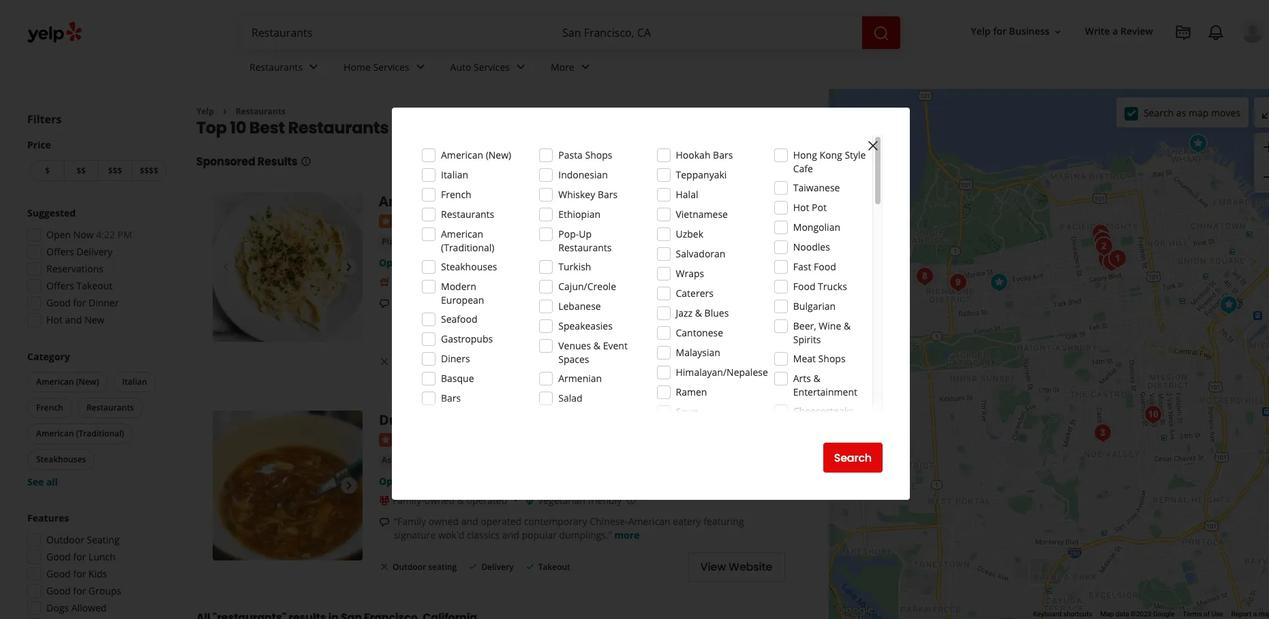 Task type: locate. For each thing, give the bounding box(es) containing it.
hot and new
[[46, 314, 105, 327]]

keyboard shortcuts button
[[1034, 610, 1093, 620]]

american down 3.1
[[441, 228, 483, 241]]

0 horizontal spatial (traditional)
[[76, 428, 124, 440]]

search dialog
[[0, 0, 1270, 620]]

friendly
[[550, 276, 584, 288], [588, 494, 622, 507]]

large group friendly
[[494, 276, 584, 288]]

1 offers from the top
[[46, 245, 74, 258]]

offers for offers takeout
[[46, 280, 74, 293]]

french down american (new) button
[[36, 402, 63, 414]]

group
[[521, 276, 548, 288]]

cheesesteaks
[[794, 405, 854, 418]]

1 horizontal spatial at
[[717, 297, 726, 310]]

1 vertical spatial view website
[[701, 560, 773, 576]]

16 close v2 image down 16 speech v2 image
[[379, 357, 390, 368]]

fusion
[[406, 455, 433, 466]]

restaurants link right 16 chevron right v2 image on the top left of the page
[[236, 106, 286, 117]]

hot down good for dinner in the left of the page
[[46, 314, 63, 327]]

report a map link
[[1232, 611, 1270, 618]]

24 chevron down v2 image
[[412, 59, 429, 75], [513, 59, 529, 75], [577, 59, 594, 75]]

& right wine
[[844, 320, 851, 333]]

1 vertical spatial more
[[615, 529, 640, 542]]

best
[[249, 117, 285, 139]]

16 checkmark v2 image up basque
[[468, 357, 479, 368]]

search down cheesesteaks at the bottom of the page
[[834, 450, 872, 466]]

offers up reservations
[[46, 245, 74, 258]]

1 vertical spatial french
[[36, 402, 63, 414]]

more link
[[540, 49, 605, 89]]

24 chevron down v2 image left auto
[[412, 59, 429, 75]]

operated for and
[[481, 515, 522, 528]]

services right home
[[373, 60, 409, 73]]

hot
[[794, 201, 810, 214], [46, 314, 63, 327]]

2 view from the top
[[701, 560, 726, 576]]

24 chevron down v2 image inside the home services 'link'
[[412, 59, 429, 75]]

website down "featuring"
[[729, 560, 773, 576]]

steakhouses inside button
[[36, 454, 86, 466]]

(traditional) down 3.1
[[441, 241, 495, 254]]

group containing suggested
[[23, 207, 169, 331]]

chinese-
[[590, 515, 628, 528]]

hot left pot
[[794, 201, 810, 214]]

food down fast
[[794, 280, 816, 293]]

good for groups
[[46, 585, 121, 598]]

services inside 'link'
[[373, 60, 409, 73]]

2 services from the left
[[474, 60, 510, 73]]

1 horizontal spatial pm
[[456, 256, 471, 269]]

american inside american (new) button
[[36, 376, 74, 388]]

2 offers from the top
[[46, 280, 74, 293]]

user actions element
[[960, 17, 1270, 101]]

outdoor for dumpling
[[393, 562, 426, 573]]

0 horizontal spatial bars
[[441, 392, 461, 405]]

memento sf image
[[1090, 420, 1117, 447]]

16 close v2 image
[[379, 357, 390, 368], [379, 562, 390, 573]]

and down feeling
[[671, 310, 688, 323]]

group
[[1255, 133, 1270, 193], [23, 207, 169, 331], [25, 350, 169, 490], [23, 512, 169, 620]]

the snug image
[[1088, 220, 1115, 248]]

view website for dumpling baby china bistro
[[701, 560, 773, 576]]

for down offers takeout
[[73, 297, 86, 310]]

view website link down cantonese
[[688, 348, 785, 378]]

dumpling
[[379, 411, 445, 430]]

0 vertical spatial operated
[[467, 494, 508, 507]]

1 vertical spatial american (new)
[[36, 376, 99, 388]]

0 vertical spatial more link
[[432, 324, 457, 337]]

2 outdoor seating from the top
[[393, 562, 457, 573]]

"family owned and operated contemporary chinese-american eatery featuring signature wok'd classics and popular dumplings."
[[394, 515, 744, 542]]

bars down basque
[[441, 392, 461, 405]]

1 horizontal spatial services
[[474, 60, 510, 73]]

salvadoran
[[676, 248, 726, 260]]

search image
[[873, 25, 890, 41]]

features
[[27, 512, 69, 525]]

1 vertical spatial shops
[[819, 353, 846, 365]]

0 horizontal spatial pm
[[118, 228, 132, 241]]

good up the good for kids
[[46, 551, 71, 564]]

delivery
[[77, 245, 113, 258], [482, 562, 514, 573]]

american down the french button on the left of the page
[[36, 428, 74, 440]]

good up "dogs"
[[46, 585, 71, 598]]

and up the classics
[[461, 515, 478, 528]]

outdoor seating down signature
[[393, 562, 457, 573]]

delivery right 16 checkmark v2 image
[[482, 562, 514, 573]]

price group
[[27, 138, 169, 184]]

0 horizontal spatial at
[[560, 193, 575, 211]]

pm
[[118, 228, 132, 241], [456, 256, 471, 269]]

1 vertical spatial a
[[433, 310, 438, 323]]

0 vertical spatial takeout
[[77, 280, 113, 293]]

more link for bistro
[[615, 529, 640, 542]]

0 horizontal spatial search
[[834, 450, 872, 466]]

for down the good for kids
[[73, 585, 86, 598]]

map right report
[[1259, 611, 1270, 618]]

0 vertical spatial more
[[432, 324, 457, 337]]

0 horizontal spatial more link
[[432, 324, 457, 337]]

open up 16 family owned v2 icon
[[379, 475, 405, 488]]

outdoor seating
[[46, 534, 120, 547]]

pot
[[812, 201, 827, 214]]

(traditional) inside the "search" dialog
[[441, 241, 495, 254]]

food up food trucks
[[814, 260, 836, 273]]

filters
[[27, 112, 61, 127]]

1 24 chevron down v2 image from the left
[[412, 59, 429, 75]]

1 horizontal spatial american (new)
[[441, 149, 512, 162]]

1 vertical spatial offers
[[46, 280, 74, 293]]

0 vertical spatial search
[[1144, 106, 1174, 119]]

1 next image from the top
[[341, 259, 357, 276]]

pm down mission
[[456, 256, 471, 269]]

outdoor down order…"
[[393, 357, 426, 368]]

2 vertical spatial outdoor
[[393, 562, 426, 573]]

more
[[551, 60, 575, 73]]

0 vertical spatial map
[[1189, 106, 1209, 119]]

1 horizontal spatial (traditional)
[[441, 241, 495, 254]]

0 horizontal spatial (new)
[[76, 376, 99, 388]]

owned up wok'd
[[429, 515, 459, 528]]

4 good from the top
[[46, 585, 71, 598]]

16 checkmark v2 image down popular
[[525, 562, 536, 573]]

offers for offers delivery
[[46, 245, 74, 258]]

italian up the open until 10:00 pm
[[413, 236, 440, 248]]

&
[[695, 307, 702, 320], [844, 320, 851, 333], [594, 340, 601, 353], [814, 372, 821, 385], [457, 494, 464, 507]]

previous image
[[218, 259, 235, 276]]

italian up east
[[441, 168, 468, 181]]

1 vertical spatial steakhouses
[[36, 454, 86, 466]]

24 chevron down v2 image right more
[[577, 59, 594, 75]]

3 good from the top
[[46, 568, 71, 581]]

groups
[[89, 585, 121, 598]]

open for until
[[379, 256, 405, 269]]

view down cantonese
[[701, 355, 726, 371]]

well
[[697, 297, 714, 310]]

services for home services
[[373, 60, 409, 73]]

0 vertical spatial friendly
[[550, 276, 584, 288]]

(new) inside the "search" dialog
[[486, 149, 512, 162]]

website for amici's east coast pizzeria at cloudkitchens soma
[[729, 355, 773, 371]]

0 vertical spatial pm
[[118, 228, 132, 241]]

yelp for business button
[[966, 19, 1069, 44]]

search for search as map moves
[[1144, 106, 1174, 119]]

"family
[[394, 515, 426, 528]]

service
[[433, 276, 464, 288]]

16 info v2 image
[[300, 156, 311, 167]]

malaysian
[[676, 346, 721, 359]]

and inside the "i love amici's pizza. it's consistently delicious. today, i'm not feeling well at all so i ordered a pizza. the delivery guy came through the front gate and disappeared with my order…"
[[671, 310, 688, 323]]

american left eatery on the right bottom of the page
[[628, 515, 671, 528]]

american (new) inside the "search" dialog
[[441, 149, 512, 162]]

american down category
[[36, 376, 74, 388]]

0 vertical spatial bars
[[713, 149, 733, 162]]

(traditional) inside button
[[76, 428, 124, 440]]

0 vertical spatial steakhouses
[[441, 260, 497, 273]]

restaurants link up best
[[239, 49, 333, 89]]

terms of use
[[1183, 611, 1224, 618]]

16 speech v2 image
[[379, 517, 390, 528]]

1 horizontal spatial 16 checkmark v2 image
[[525, 562, 536, 573]]

1 horizontal spatial french
[[441, 188, 472, 201]]

eatery
[[673, 515, 701, 528]]

24 chevron down v2 image inside auto services link
[[513, 59, 529, 75]]

0 vertical spatial view website link
[[688, 348, 785, 378]]

2 view website from the top
[[701, 560, 773, 576]]

american (new) inside button
[[36, 376, 99, 388]]

bars right whiskey on the left top of page
[[598, 188, 618, 201]]

more down chinese-
[[615, 529, 640, 542]]

(new) inside american (new) button
[[76, 376, 99, 388]]

as
[[1177, 106, 1187, 119]]

operated for &
[[467, 494, 508, 507]]

0 vertical spatial (traditional)
[[441, 241, 495, 254]]

takeout up dinner
[[77, 280, 113, 293]]

view website down "featuring"
[[701, 560, 773, 576]]

0 vertical spatial view
[[701, 355, 726, 371]]

1 view website from the top
[[701, 355, 773, 371]]

0 horizontal spatial shops
[[585, 149, 613, 162]]

good down "good for lunch" on the bottom of page
[[46, 568, 71, 581]]

for inside button
[[994, 25, 1007, 38]]

2 24 chevron down v2 image from the left
[[513, 59, 529, 75]]

reviews)
[[491, 214, 527, 227]]

1 vertical spatial 16 close v2 image
[[379, 562, 390, 573]]

1 vertical spatial search
[[834, 450, 872, 466]]

all inside the "i love amici's pizza. it's consistently delicious. today, i'm not feeling well at all so i ordered a pizza. the delivery guy came through the front gate and disappeared with my order…"
[[728, 297, 738, 310]]

0 horizontal spatial hot
[[46, 314, 63, 327]]

1 vertical spatial all
[[46, 476, 58, 489]]

auto
[[450, 60, 471, 73]]

for for business
[[994, 25, 1007, 38]]

home
[[344, 60, 371, 73]]

pizza. up the
[[457, 297, 482, 310]]

0 vertical spatial yelp
[[971, 25, 991, 38]]

1 vertical spatial more link
[[615, 529, 640, 542]]

1 website from the top
[[729, 355, 773, 371]]

operated inside "family owned and operated contemporary chinese-american eatery featuring signature wok'd classics and popular dumplings."
[[481, 515, 522, 528]]

shops up arts & entertainment
[[819, 353, 846, 365]]

american (traditional) inside button
[[36, 428, 124, 440]]

1 horizontal spatial all
[[728, 297, 738, 310]]

(traditional) down 'restaurants' button
[[76, 428, 124, 440]]

good for good for lunch
[[46, 551, 71, 564]]

0 vertical spatial outdoor seating
[[393, 357, 457, 368]]

1 vertical spatial view website link
[[688, 553, 785, 583]]

16 speech v2 image
[[379, 299, 390, 309]]

close image
[[865, 138, 882, 154]]

1 vertical spatial italian button
[[113, 372, 156, 393]]

& inside 'venues & event spaces'
[[594, 340, 601, 353]]

california
[[557, 117, 637, 139]]

& right "arts"
[[814, 372, 821, 385]]

3 24 chevron down v2 image from the left
[[577, 59, 594, 75]]

10:00
[[430, 256, 454, 269]]

1 vertical spatial american (traditional)
[[36, 428, 124, 440]]

0 horizontal spatial 24 chevron down v2 image
[[412, 59, 429, 75]]

suggested
[[27, 207, 76, 220]]

italian button up the open until 10:00 pm
[[411, 235, 443, 249]]

2 vertical spatial italian
[[122, 376, 147, 388]]

2 website from the top
[[729, 560, 773, 576]]

1 vertical spatial map
[[1259, 611, 1270, 618]]

top
[[196, 117, 227, 139]]

open inside group
[[46, 228, 71, 241]]

& for arts & entertainment
[[814, 372, 821, 385]]

1 vertical spatial website
[[729, 560, 773, 576]]

a right write
[[1113, 25, 1119, 38]]

(new)
[[486, 149, 512, 162], [76, 376, 99, 388]]

style
[[845, 149, 866, 162]]

seating left 16 checkmark v2 image
[[428, 562, 457, 573]]

a for write
[[1113, 25, 1119, 38]]

china
[[486, 411, 525, 430]]

0 vertical spatial food
[[814, 260, 836, 273]]

good for good for kids
[[46, 568, 71, 581]]

next image for amici's
[[341, 259, 357, 276]]

bottega image
[[1140, 402, 1167, 429]]

1 vertical spatial seating
[[428, 562, 457, 573]]

& right jazz
[[695, 307, 702, 320]]

1 slideshow element from the top
[[213, 193, 363, 343]]

16 checkmark v2 image
[[468, 357, 479, 368], [525, 562, 536, 573]]

& inside arts & entertainment
[[814, 372, 821, 385]]

home services
[[344, 60, 409, 73]]

0 vertical spatial shops
[[585, 149, 613, 162]]

yelp inside button
[[971, 25, 991, 38]]

info icon image
[[588, 276, 599, 287], [588, 276, 599, 287], [626, 495, 637, 506], [626, 495, 637, 506]]

noodles
[[794, 241, 830, 254]]

0 horizontal spatial french
[[36, 402, 63, 414]]

& inside 'beer, wine & spirits'
[[844, 320, 851, 333]]

takeout down popular
[[538, 562, 571, 573]]

1 horizontal spatial delivery
[[482, 562, 514, 573]]

16 catering v2 image
[[379, 277, 390, 288]]

1 view from the top
[[701, 355, 726, 371]]

delivery inside group
[[77, 245, 113, 258]]

business categories element
[[239, 49, 1266, 89]]

american (traditional) down 3.1
[[441, 228, 495, 254]]

bars up teppanyaki
[[713, 149, 733, 162]]

0 vertical spatial offers
[[46, 245, 74, 258]]

shops for pasta shops
[[585, 149, 613, 162]]

diners
[[441, 353, 470, 365]]

hookah bars
[[676, 149, 733, 162]]

0 horizontal spatial yelp
[[196, 106, 214, 117]]

steakhouses up "see all" button
[[36, 454, 86, 466]]

american (traditional)
[[441, 228, 495, 254], [36, 428, 124, 440]]

0 horizontal spatial a
[[433, 310, 438, 323]]

outdoor for amici's
[[393, 357, 426, 368]]

yelp for yelp link
[[196, 106, 214, 117]]

asian fusion link
[[379, 454, 436, 468]]

view down "featuring"
[[701, 560, 726, 576]]

0 vertical spatial seating
[[428, 357, 457, 368]]

review
[[1121, 25, 1154, 38]]

takeout down venues
[[538, 357, 571, 368]]

1 seating from the top
[[428, 357, 457, 368]]

& for jazz & blues
[[695, 307, 702, 320]]

blues
[[705, 307, 729, 320]]

for left business
[[994, 25, 1007, 38]]

next image
[[341, 259, 357, 276], [341, 478, 357, 494]]

offers down reservations
[[46, 280, 74, 293]]

for up the good for kids
[[73, 551, 86, 564]]

a inside the "i love amici's pizza. it's consistently delicious. today, i'm not feeling well at all so i ordered a pizza. the delivery guy came through the front gate and disappeared with my order…"
[[433, 310, 438, 323]]

french inside the "search" dialog
[[441, 188, 472, 201]]

american inside "family owned and operated contemporary chinese-american eatery featuring signature wok'd classics and popular dumplings."
[[628, 515, 671, 528]]

owned up "family
[[425, 494, 455, 507]]

marufuku ramen image
[[1098, 249, 1126, 276]]

0 horizontal spatial friendly
[[550, 276, 584, 288]]

1 horizontal spatial bars
[[598, 188, 618, 201]]

3.1
[[458, 214, 472, 227]]

0 vertical spatial restaurants link
[[239, 49, 333, 89]]

pm right 4:22 on the top of page
[[118, 228, 132, 241]]

owned inside "family owned and operated contemporary chinese-american eatery featuring signature wok'd classics and popular dumplings."
[[429, 515, 459, 528]]

a right report
[[1254, 611, 1257, 618]]

1 vertical spatial operated
[[481, 515, 522, 528]]

for down "good for lunch" on the bottom of page
[[73, 568, 86, 581]]

24 chevron down v2 image for more
[[577, 59, 594, 75]]

1 services from the left
[[373, 60, 409, 73]]

write a review link
[[1080, 19, 1159, 44]]

0 vertical spatial view website
[[701, 355, 773, 371]]

disappeared
[[690, 310, 746, 323]]

services right auto
[[474, 60, 510, 73]]

1 good from the top
[[46, 297, 71, 310]]

offers
[[46, 245, 74, 258], [46, 280, 74, 293]]

1 16 close v2 image from the top
[[379, 357, 390, 368]]

pm for open until 10:00 pm
[[456, 256, 471, 269]]

seating up basque
[[428, 357, 457, 368]]

24 chevron down v2 image inside more link
[[577, 59, 594, 75]]

2 slideshow element from the top
[[213, 411, 363, 561]]

0 vertical spatial (new)
[[486, 149, 512, 162]]

hot inside the "search" dialog
[[794, 201, 810, 214]]

front
[[625, 310, 647, 323]]

0 vertical spatial website
[[729, 355, 773, 371]]

yelp left 16 chevron right v2 image on the top left of the page
[[196, 106, 214, 117]]

for for kids
[[73, 568, 86, 581]]

0 vertical spatial next image
[[341, 259, 357, 276]]

1 horizontal spatial shops
[[819, 353, 846, 365]]

outdoor seating
[[393, 357, 457, 368], [393, 562, 457, 573]]

vietnamese
[[676, 208, 728, 221]]

0 vertical spatial delivery
[[77, 245, 113, 258]]

0 vertical spatial 16 close v2 image
[[379, 357, 390, 368]]

$$$$ button
[[132, 160, 166, 181]]

1 vertical spatial open
[[379, 256, 405, 269]]

search left as
[[1144, 106, 1174, 119]]

slideshow element
[[213, 193, 363, 343], [213, 411, 363, 561]]

more link down amici's
[[432, 324, 457, 337]]

0 horizontal spatial more
[[432, 324, 457, 337]]

all left so on the top right of the page
[[728, 297, 738, 310]]

1 vertical spatial bars
[[598, 188, 618, 201]]

italian inside the "search" dialog
[[441, 168, 468, 181]]

open until 10:00 pm
[[379, 256, 471, 269]]

2 seating from the top
[[428, 562, 457, 573]]

american (traditional) up the steakhouses button
[[36, 428, 124, 440]]

hong
[[794, 149, 817, 162]]

steakhouses up modern
[[441, 260, 497, 273]]

1 horizontal spatial a
[[1113, 25, 1119, 38]]

entertainment
[[794, 386, 858, 399]]

0 horizontal spatial american (new)
[[36, 376, 99, 388]]

0 horizontal spatial delivery
[[77, 245, 113, 258]]

None search field
[[241, 16, 903, 49]]

1 horizontal spatial search
[[1144, 106, 1174, 119]]

map for as
[[1189, 106, 1209, 119]]

delivery down open now 4:22 pm
[[77, 245, 113, 258]]

love
[[403, 297, 421, 310]]

1 vertical spatial (new)
[[76, 376, 99, 388]]

1 vertical spatial pizza.
[[440, 310, 465, 323]]

view website link down "featuring"
[[688, 553, 785, 583]]

1 vertical spatial outdoor seating
[[393, 562, 457, 573]]

& left event
[[594, 340, 601, 353]]

2 16 close v2 image from the top
[[379, 562, 390, 573]]

outdoor seating down order…"
[[393, 357, 457, 368]]

more link for pizzeria
[[432, 324, 457, 337]]

search
[[1144, 106, 1174, 119], [834, 450, 872, 466]]

1 vertical spatial pm
[[456, 256, 471, 269]]

hard rock cafe image
[[1185, 130, 1212, 158]]

bars for hookah bars
[[713, 149, 733, 162]]

view for amici's east coast pizzeria at cloudkitchens soma
[[701, 355, 726, 371]]

2 next image from the top
[[341, 478, 357, 494]]

2 good from the top
[[46, 551, 71, 564]]

asian
[[382, 455, 404, 466]]

lunch
[[89, 551, 116, 564]]

1 vertical spatial friendly
[[588, 494, 622, 507]]

google
[[1154, 611, 1175, 618]]

steakhouses
[[441, 260, 497, 273], [36, 454, 86, 466]]

(new) up 'restaurants' button
[[76, 376, 99, 388]]

1 view website link from the top
[[688, 348, 785, 378]]

american down "san"
[[441, 149, 483, 162]]

pm inside group
[[118, 228, 132, 241]]

italian up 'restaurants' button
[[122, 376, 147, 388]]

group containing category
[[25, 350, 169, 490]]

1 vertical spatial owned
[[429, 515, 459, 528]]

outdoor down signature
[[393, 562, 426, 573]]

0 vertical spatial italian
[[441, 168, 468, 181]]

catering service
[[393, 276, 464, 288]]

good up hot and new
[[46, 297, 71, 310]]

yelp left business
[[971, 25, 991, 38]]

2 view website link from the top
[[688, 553, 785, 583]]

0 horizontal spatial services
[[373, 60, 409, 73]]

ordered
[[394, 310, 430, 323]]

0 vertical spatial a
[[1113, 25, 1119, 38]]

a down amici's
[[433, 310, 438, 323]]

dumpling baby china bistro link
[[379, 411, 569, 430]]

seating
[[428, 357, 457, 368], [428, 562, 457, 573]]

16 close v2 image down 16 speech v2 icon
[[379, 562, 390, 573]]

view website down cantonese
[[701, 355, 773, 371]]

search inside button
[[834, 450, 872, 466]]

american (new) down "san"
[[441, 149, 512, 162]]

french up 3.1 link
[[441, 188, 472, 201]]

slideshow element for amici's
[[213, 193, 363, 343]]

italian for 'italian' button to the right
[[413, 236, 440, 248]]

24 chevron down v2 image right the auto services
[[513, 59, 529, 75]]

1 vertical spatial hot
[[46, 314, 63, 327]]

1 vertical spatial outdoor
[[46, 534, 84, 547]]

1 outdoor seating from the top
[[393, 357, 457, 368]]

coast
[[463, 193, 501, 211]]

pizza. down european
[[440, 310, 465, 323]]

italian button up 'restaurants' button
[[113, 372, 156, 393]]

1 horizontal spatial (new)
[[486, 149, 512, 162]]

0 vertical spatial 16 checkmark v2 image
[[468, 357, 479, 368]]

dumpling baby china bistro image
[[213, 411, 363, 561]]

good for lunch
[[46, 551, 116, 564]]

hot for hot and new
[[46, 314, 63, 327]]

services for auto services
[[474, 60, 510, 73]]

american inside american (traditional) button
[[36, 428, 74, 440]]

friendly up chinese-
[[588, 494, 622, 507]]

and down good for dinner in the left of the page
[[65, 314, 82, 327]]

0 horizontal spatial american (traditional)
[[36, 428, 124, 440]]

good for good for dinner
[[46, 297, 71, 310]]

shops up the indonesian
[[585, 149, 613, 162]]

more down amici's
[[432, 324, 457, 337]]

outdoor up "good for lunch" on the bottom of page
[[46, 534, 84, 547]]

french inside button
[[36, 402, 63, 414]]

2 horizontal spatial italian
[[441, 168, 468, 181]]

1 horizontal spatial italian
[[413, 236, 440, 248]]

3.1 link
[[458, 213, 472, 228]]

map right as
[[1189, 106, 1209, 119]]

4.3 star rating image
[[379, 433, 453, 447]]

0 vertical spatial slideshow element
[[213, 193, 363, 343]]

asian fusion
[[382, 455, 433, 466]]

a
[[1113, 25, 1119, 38], [433, 310, 438, 323], [1254, 611, 1257, 618]]



Task type: vqa. For each thing, say whether or not it's contained in the screenshot.
Italian BUTTON to the top
yes



Task type: describe. For each thing, give the bounding box(es) containing it.
restaurants inside restaurants link
[[250, 60, 303, 73]]

restaurants inside 'restaurants' button
[[86, 402, 134, 414]]

wraps
[[676, 267, 705, 280]]

whiskey
[[559, 188, 595, 201]]

price
[[27, 138, 51, 151]]

10
[[230, 117, 246, 139]]

a for report
[[1254, 611, 1257, 618]]

open for now
[[46, 228, 71, 241]]

report
[[1232, 611, 1252, 618]]

16 chevron down v2 image
[[1053, 26, 1064, 37]]

guy
[[524, 310, 540, 323]]

american (traditional) inside the "search" dialog
[[441, 228, 495, 254]]

gastropubs
[[441, 333, 493, 346]]

$$ button
[[64, 160, 98, 181]]

2 vertical spatial takeout
[[538, 562, 571, 573]]

caterers
[[676, 287, 714, 300]]

mongolian
[[794, 221, 841, 234]]

amici's
[[379, 193, 427, 211]]

amici's east coast pizzeria at cloudkitchens soma image
[[1216, 292, 1243, 319]]

meat shops
[[794, 353, 846, 365]]

beer,
[[794, 320, 817, 333]]

beer, wine & spirits
[[794, 320, 851, 346]]

shops for meat shops
[[819, 353, 846, 365]]

steakhouses inside the "search" dialog
[[441, 260, 497, 273]]

hookah
[[676, 149, 711, 162]]

1 vertical spatial food
[[794, 280, 816, 293]]

armenian
[[559, 372, 602, 385]]

see
[[27, 476, 44, 489]]

2 vertical spatial open
[[379, 475, 405, 488]]

good for dinner
[[46, 297, 119, 310]]

classics
[[467, 529, 500, 542]]

& up wok'd
[[457, 494, 464, 507]]

expand map image
[[1261, 104, 1270, 120]]

so
[[741, 297, 751, 310]]

group containing features
[[23, 512, 169, 620]]

up
[[579, 228, 592, 241]]

0 vertical spatial pizza.
[[457, 297, 482, 310]]

16 vegetarian v2 image
[[524, 495, 535, 506]]

modern european
[[441, 280, 484, 307]]

seafood
[[441, 313, 478, 326]]

0 horizontal spatial all
[[46, 476, 58, 489]]

seating for baby
[[428, 562, 457, 573]]

i
[[754, 297, 756, 310]]

category
[[27, 350, 70, 363]]

results
[[258, 154, 298, 170]]

hot pot
[[794, 201, 827, 214]]

bistro
[[529, 411, 569, 430]]

delivery
[[487, 310, 522, 323]]

data
[[1116, 611, 1130, 618]]

0 horizontal spatial italian button
[[113, 372, 156, 393]]

bars for whiskey bars
[[598, 188, 618, 201]]

owned for "family
[[429, 515, 459, 528]]

food trucks
[[794, 280, 847, 293]]

near
[[392, 117, 431, 139]]

business
[[1009, 25, 1050, 38]]

16 chevron right v2 image
[[219, 106, 230, 117]]

16 close v2 image for amici's east coast pizzeria at cloudkitchens soma
[[379, 357, 390, 368]]

"i
[[394, 297, 400, 310]]

for for lunch
[[73, 551, 86, 564]]

previous image
[[218, 478, 235, 494]]

map
[[1101, 611, 1114, 618]]

more for bistro
[[615, 529, 640, 542]]

16 family owned v2 image
[[379, 495, 390, 506]]

trucks
[[818, 280, 847, 293]]

vegetarian
[[538, 494, 586, 507]]

good for good for groups
[[46, 585, 71, 598]]

with
[[748, 310, 768, 323]]

slideshow element for dumpling
[[213, 411, 363, 561]]

top 10 best restaurants near san francisco, california
[[196, 117, 637, 139]]

fast
[[794, 260, 812, 273]]

and inside group
[[65, 314, 82, 327]]

came
[[543, 310, 567, 323]]

feeling
[[665, 297, 694, 310]]

pizza button
[[379, 235, 405, 249]]

fermentation lab image
[[1105, 245, 1132, 273]]

pop-
[[559, 228, 579, 241]]

1 vertical spatial delivery
[[482, 562, 514, 573]]

lokma image
[[912, 263, 939, 290]]

zoom in image
[[1261, 139, 1270, 155]]

map region
[[763, 84, 1270, 620]]

0 vertical spatial at
[[560, 193, 575, 211]]

view website for amici's east coast pizzeria at cloudkitchens soma
[[701, 355, 773, 371]]

write
[[1085, 25, 1111, 38]]

outdoor inside group
[[46, 534, 84, 547]]

kong
[[820, 149, 843, 162]]

arts
[[794, 372, 811, 385]]

good for kids
[[46, 568, 107, 581]]

terms
[[1183, 611, 1202, 618]]

italian for left 'italian' button
[[122, 376, 147, 388]]

dogs allowed
[[46, 602, 107, 615]]

dinner
[[89, 297, 119, 310]]

notifications image
[[1208, 25, 1225, 41]]

at inside the "i love amici's pizza. it's consistently delicious. today, i'm not feeling well at all so i ordered a pizza. the delivery guy came through the front gate and disappeared with my order…"
[[717, 297, 726, 310]]

16 checkmark v2 image
[[468, 562, 479, 573]]

bento peak image
[[945, 269, 972, 297]]

view for dumpling baby china bistro
[[701, 560, 726, 576]]

takeout inside group
[[77, 280, 113, 293]]

auto services link
[[439, 49, 540, 89]]

cafe
[[794, 162, 813, 175]]

1 vertical spatial takeout
[[538, 357, 571, 368]]

for for groups
[[73, 585, 86, 598]]

dumpling story image
[[1090, 228, 1117, 255]]

i'm
[[631, 297, 645, 310]]

ramen
[[676, 386, 707, 399]]

view website link for dumpling baby china bistro
[[688, 553, 785, 583]]

terms of use link
[[1183, 611, 1224, 618]]

& for venues & event spaces
[[594, 340, 601, 353]]

pm for open now 4:22 pm
[[118, 228, 132, 241]]

1 vertical spatial restaurants link
[[236, 106, 286, 117]]

whiskey bars
[[559, 188, 618, 201]]

ethiopian
[[559, 208, 601, 221]]

dumpling baby china bistro
[[379, 411, 569, 430]]

4:22
[[96, 228, 115, 241]]

projects image
[[1176, 25, 1192, 41]]

see all button
[[27, 476, 58, 489]]

jazz & blues
[[676, 307, 729, 320]]

through
[[569, 310, 605, 323]]

view website link for amici's east coast pizzeria at cloudkitchens soma
[[688, 348, 785, 378]]

little shucker image
[[1091, 233, 1118, 260]]

cajun/creole
[[559, 280, 616, 293]]

more for pizzeria
[[432, 324, 457, 337]]

owned for family-
[[425, 494, 455, 507]]

16 close v2 image for dumpling baby china bistro
[[379, 562, 390, 573]]

google image
[[833, 602, 878, 620]]

french button
[[27, 398, 72, 419]]

indonesian
[[559, 168, 608, 181]]

dogs
[[46, 602, 69, 615]]

seating for east
[[428, 357, 457, 368]]

map for a
[[1259, 611, 1270, 618]]

wok'd
[[438, 529, 465, 542]]

yelp for yelp for business
[[971, 25, 991, 38]]

amici's east coast pizzeria at cloudkitchens soma image
[[213, 193, 363, 343]]

24 chevron down v2 image
[[306, 59, 322, 75]]

©2023
[[1131, 611, 1152, 618]]

sponsored results
[[196, 154, 298, 170]]

dumpling baby china bistro image
[[986, 269, 1013, 297]]

24 chevron down v2 image for home services
[[412, 59, 429, 75]]

1 vertical spatial 16 checkmark v2 image
[[525, 562, 536, 573]]

24 chevron down v2 image for auto services
[[513, 59, 529, 75]]

1 horizontal spatial italian button
[[411, 235, 443, 249]]

jazz
[[676, 307, 693, 320]]

catering
[[393, 276, 430, 288]]

outdoor seating for amici's
[[393, 357, 457, 368]]

moves
[[1212, 106, 1241, 119]]

website for dumpling baby china bistro
[[729, 560, 773, 576]]

pizzeria
[[504, 193, 557, 211]]

spirits
[[794, 333, 821, 346]]

hot for hot pot
[[794, 201, 810, 214]]

american (traditional) button
[[27, 424, 133, 445]]

steakhouses button
[[27, 450, 95, 470]]

for for dinner
[[73, 297, 86, 310]]

pasta shops
[[559, 149, 613, 162]]

3.1 star rating image
[[379, 215, 453, 228]]

teppanyaki
[[676, 168, 727, 181]]

spaces
[[559, 353, 589, 366]]

next image for dumpling
[[341, 478, 357, 494]]

1 horizontal spatial friendly
[[588, 494, 622, 507]]

zoom out image
[[1261, 169, 1270, 186]]

italian link
[[411, 235, 443, 249]]

american (new) button
[[27, 372, 108, 393]]

and right the classics
[[502, 529, 519, 542]]

halal
[[676, 188, 699, 201]]

0 horizontal spatial 16 checkmark v2 image
[[468, 357, 479, 368]]

search for search
[[834, 450, 872, 466]]

outdoor seating for dumpling
[[393, 562, 457, 573]]

keyboard
[[1034, 611, 1062, 618]]

contemporary
[[524, 515, 587, 528]]

nono image
[[1094, 246, 1121, 273]]



